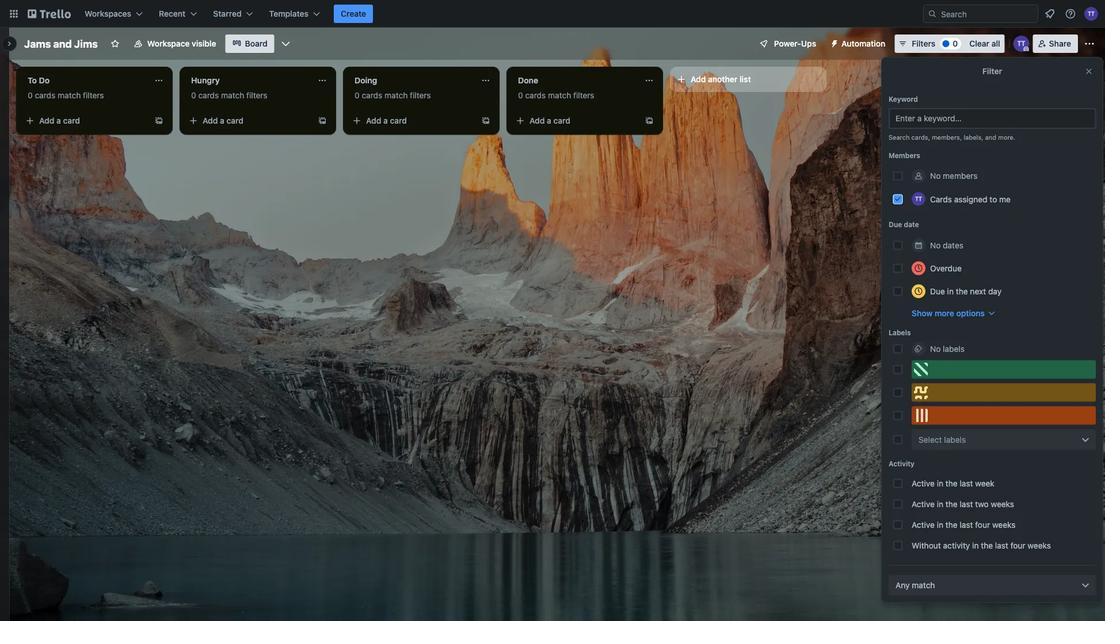 Task type: describe. For each thing, give the bounding box(es) containing it.
automation button
[[826, 35, 893, 53]]

in for active in the last two weeks
[[937, 500, 944, 509]]

active in the last two weeks
[[912, 500, 1014, 509]]

show more options button
[[912, 308, 997, 319]]

show
[[912, 309, 933, 318]]

0 for to do
[[28, 91, 33, 100]]

color: green, title: none element
[[912, 361, 1096, 379]]

the for week
[[946, 479, 958, 489]]

0 cards match filters for done
[[518, 91, 595, 100]]

a for to do
[[56, 116, 61, 126]]

customize views image
[[280, 38, 292, 50]]

create from template… image for hungry
[[318, 116, 327, 126]]

starred
[[213, 9, 242, 18]]

2 horizontal spatial terry turtle (terryturtle) image
[[1085, 7, 1099, 21]]

the for day
[[956, 287, 968, 296]]

active for active in the last week
[[912, 479, 935, 489]]

match for done
[[548, 91, 571, 100]]

workspace
[[147, 39, 190, 48]]

create button
[[334, 5, 373, 23]]

star or unstar board image
[[110, 39, 120, 48]]

filters
[[912, 39, 936, 48]]

overdue
[[930, 264, 962, 273]]

Hungry text field
[[184, 71, 311, 90]]

power-
[[774, 39, 801, 48]]

due for due date
[[889, 221, 902, 229]]

this member is an admin of this board. image
[[1024, 47, 1029, 52]]

add a card button for done
[[511, 112, 640, 130]]

0 vertical spatial four
[[975, 520, 990, 530]]

members
[[889, 151, 921, 159]]

another
[[708, 75, 738, 84]]

cards for hungry
[[198, 91, 219, 100]]

labels for no labels
[[943, 344, 965, 354]]

cards for to do
[[35, 91, 55, 100]]

share
[[1049, 39, 1071, 48]]

color: yellow, title: none element
[[912, 384, 1096, 402]]

clear all
[[970, 39, 1000, 48]]

ups
[[801, 39, 816, 48]]

cards for done
[[525, 91, 546, 100]]

week
[[975, 479, 995, 489]]

two
[[975, 500, 989, 509]]

last for four
[[960, 520, 973, 530]]

do
[[39, 76, 50, 85]]

options
[[957, 309, 985, 318]]

Board name text field
[[18, 35, 104, 53]]

starred button
[[206, 5, 260, 23]]

add another list
[[691, 75, 751, 84]]

1 vertical spatial and
[[985, 134, 997, 141]]

workspaces button
[[78, 5, 150, 23]]

0 cards match filters for to do
[[28, 91, 104, 100]]

color: orange, title: none element
[[912, 407, 1096, 425]]

add inside button
[[691, 75, 706, 84]]

filter
[[983, 66, 1002, 76]]

filters for done
[[573, 91, 595, 100]]

show menu image
[[1084, 38, 1096, 50]]

add a card button for to do
[[21, 112, 150, 130]]

due in the next day
[[930, 287, 1002, 296]]

active in the last week
[[912, 479, 995, 489]]

jims
[[74, 37, 98, 50]]

doing
[[355, 76, 377, 85]]

jams and jims
[[24, 37, 98, 50]]

card for hungry
[[227, 116, 244, 126]]

workspace visible button
[[127, 35, 223, 53]]

without activity in the last four weeks
[[912, 541, 1051, 551]]

jams
[[24, 37, 51, 50]]

more.
[[998, 134, 1016, 141]]

any
[[896, 581, 910, 590]]

weeks for active in the last two weeks
[[991, 500, 1014, 509]]

no for no dates
[[930, 241, 941, 250]]

no labels
[[930, 344, 965, 354]]

search
[[889, 134, 910, 141]]

a for done
[[547, 116, 551, 126]]

0 cards match filters for doing
[[355, 91, 431, 100]]

search image
[[928, 9, 937, 18]]

activity
[[943, 541, 970, 551]]

search cards, members, labels, and more.
[[889, 134, 1016, 141]]

create from template… image
[[645, 116, 654, 126]]

last down active in the last four weeks
[[995, 541, 1009, 551]]

close popover image
[[1085, 67, 1094, 76]]

filters for doing
[[410, 91, 431, 100]]

Search field
[[937, 5, 1038, 22]]

back to home image
[[28, 5, 71, 23]]

in for active in the last four weeks
[[937, 520, 944, 530]]

board
[[245, 39, 268, 48]]

members
[[943, 171, 978, 181]]

power-ups
[[774, 39, 816, 48]]

0 for hungry
[[191, 91, 196, 100]]

done
[[518, 76, 538, 85]]

select labels
[[919, 435, 966, 445]]

last for two
[[960, 500, 973, 509]]

card for to do
[[63, 116, 80, 126]]

hungry
[[191, 76, 220, 85]]

cards
[[930, 194, 952, 204]]

no members
[[930, 171, 978, 181]]

0 for doing
[[355, 91, 360, 100]]

next
[[970, 287, 986, 296]]

no for no members
[[930, 171, 941, 181]]

any match
[[896, 581, 935, 590]]

add a card button for doing
[[348, 112, 477, 130]]

sm image
[[826, 35, 842, 51]]

select
[[919, 435, 942, 445]]

no dates
[[930, 241, 964, 250]]

add a card button for hungry
[[184, 112, 313, 130]]

clear all button
[[965, 35, 1005, 53]]

me
[[1000, 194, 1011, 204]]

1 vertical spatial terry turtle (terryturtle) image
[[1014, 36, 1030, 52]]

match for to do
[[58, 91, 81, 100]]

1 horizontal spatial four
[[1011, 541, 1026, 551]]

cards for doing
[[362, 91, 382, 100]]



Task type: vqa. For each thing, say whether or not it's contained in the screenshot.
3rd Add a card button from right
yes



Task type: locate. For each thing, give the bounding box(es) containing it.
create from template… image for doing
[[481, 116, 491, 126]]

activity
[[889, 460, 915, 468]]

1 create from template… image from the left
[[154, 116, 164, 126]]

add for done
[[530, 116, 545, 126]]

active for active in the last four weeks
[[912, 520, 935, 530]]

cards,
[[912, 134, 930, 141]]

2 active from the top
[[912, 500, 935, 509]]

1 no from the top
[[930, 171, 941, 181]]

card
[[63, 116, 80, 126], [227, 116, 244, 126], [390, 116, 407, 126], [554, 116, 571, 126]]

automation
[[842, 39, 886, 48]]

add a card button down hungry text box
[[184, 112, 313, 130]]

labels
[[889, 329, 911, 337]]

active in the last four weeks
[[912, 520, 1016, 530]]

board link
[[225, 35, 274, 53]]

add for doing
[[366, 116, 381, 126]]

match down done text box
[[548, 91, 571, 100]]

filters for hungry
[[246, 91, 267, 100]]

no down more
[[930, 344, 941, 354]]

in for due in the next day
[[947, 287, 954, 296]]

cards down done
[[525, 91, 546, 100]]

3 filters from the left
[[410, 91, 431, 100]]

0 horizontal spatial terry turtle (terryturtle) image
[[912, 192, 926, 206]]

4 add a card from the left
[[530, 116, 571, 126]]

match
[[58, 91, 81, 100], [221, 91, 244, 100], [385, 91, 408, 100], [548, 91, 571, 100], [912, 581, 935, 590]]

1 active from the top
[[912, 479, 935, 489]]

match for hungry
[[221, 91, 244, 100]]

labels,
[[964, 134, 984, 141]]

terry turtle (terryturtle) image left cards
[[912, 192, 926, 206]]

2 vertical spatial weeks
[[1028, 541, 1051, 551]]

in
[[947, 287, 954, 296], [937, 479, 944, 489], [937, 500, 944, 509], [937, 520, 944, 530], [973, 541, 979, 551]]

1 filters from the left
[[83, 91, 104, 100]]

last for week
[[960, 479, 973, 489]]

3 create from template… image from the left
[[481, 116, 491, 126]]

date
[[904, 221, 919, 229]]

show more options
[[912, 309, 985, 318]]

create
[[341, 9, 366, 18]]

2 add a card button from the left
[[184, 112, 313, 130]]

0 horizontal spatial and
[[53, 37, 72, 50]]

3 a from the left
[[384, 116, 388, 126]]

2 vertical spatial terry turtle (terryturtle) image
[[912, 192, 926, 206]]

match down to do text box
[[58, 91, 81, 100]]

1 horizontal spatial terry turtle (terryturtle) image
[[1014, 36, 1030, 52]]

0 down hungry
[[191, 91, 196, 100]]

card for doing
[[390, 116, 407, 126]]

add a card down done
[[530, 116, 571, 126]]

in right activity
[[973, 541, 979, 551]]

2 filters from the left
[[246, 91, 267, 100]]

weeks for active in the last four weeks
[[993, 520, 1016, 530]]

match right any
[[912, 581, 935, 590]]

the left next
[[956, 287, 968, 296]]

2 horizontal spatial create from template… image
[[481, 116, 491, 126]]

clear
[[970, 39, 990, 48]]

0 vertical spatial no
[[930, 171, 941, 181]]

add a card down hungry
[[203, 116, 244, 126]]

due
[[889, 221, 902, 229], [930, 287, 945, 296]]

4 cards from the left
[[525, 91, 546, 100]]

due date
[[889, 221, 919, 229]]

2 vertical spatial no
[[930, 344, 941, 354]]

0 vertical spatial and
[[53, 37, 72, 50]]

a down hungry text box
[[220, 116, 224, 126]]

keyword
[[889, 95, 918, 103]]

3 cards from the left
[[362, 91, 382, 100]]

filters down to do text box
[[83, 91, 104, 100]]

and left more.
[[985, 134, 997, 141]]

card down hungry text box
[[227, 116, 244, 126]]

0 horizontal spatial due
[[889, 221, 902, 229]]

Enter a keyword… text field
[[889, 108, 1096, 129]]

add a card for hungry
[[203, 116, 244, 126]]

last left week on the right bottom of page
[[960, 479, 973, 489]]

in for active in the last week
[[937, 479, 944, 489]]

add down doing
[[366, 116, 381, 126]]

1 vertical spatial due
[[930, 287, 945, 296]]

add left another
[[691, 75, 706, 84]]

terry turtle (terryturtle) image right open information menu icon
[[1085, 7, 1099, 21]]

add a card down do
[[39, 116, 80, 126]]

1 horizontal spatial create from template… image
[[318, 116, 327, 126]]

0 vertical spatial terry turtle (terryturtle) image
[[1085, 7, 1099, 21]]

add a card button down done text box
[[511, 112, 640, 130]]

in up 'without'
[[937, 520, 944, 530]]

1 card from the left
[[63, 116, 80, 126]]

and inside jams and jims text box
[[53, 37, 72, 50]]

1 a from the left
[[56, 116, 61, 126]]

match for doing
[[385, 91, 408, 100]]

0 left clear
[[953, 39, 958, 48]]

3 no from the top
[[930, 344, 941, 354]]

labels
[[943, 344, 965, 354], [944, 435, 966, 445]]

a for hungry
[[220, 116, 224, 126]]

share button
[[1033, 35, 1078, 53]]

filters
[[83, 91, 104, 100], [246, 91, 267, 100], [410, 91, 431, 100], [573, 91, 595, 100]]

1 vertical spatial active
[[912, 500, 935, 509]]

match down doing text field
[[385, 91, 408, 100]]

0 down doing
[[355, 91, 360, 100]]

1 horizontal spatial due
[[930, 287, 945, 296]]

4 a from the left
[[547, 116, 551, 126]]

more
[[935, 309, 955, 318]]

1 add a card button from the left
[[21, 112, 150, 130]]

2 card from the left
[[227, 116, 244, 126]]

in up active in the last two weeks
[[937, 479, 944, 489]]

the for four
[[946, 520, 958, 530]]

due up more
[[930, 287, 945, 296]]

add for to do
[[39, 116, 54, 126]]

add a card down doing
[[366, 116, 407, 126]]

primary element
[[0, 0, 1105, 28]]

3 add a card button from the left
[[348, 112, 477, 130]]

0 cards match filters down to do text box
[[28, 91, 104, 100]]

To Do text field
[[21, 71, 147, 90]]

0 cards match filters down done text box
[[518, 91, 595, 100]]

due left date
[[889, 221, 902, 229]]

templates
[[269, 9, 309, 18]]

switch to… image
[[8, 8, 20, 20]]

2 add a card from the left
[[203, 116, 244, 126]]

the up activity
[[946, 520, 958, 530]]

2 create from template… image from the left
[[318, 116, 327, 126]]

2 a from the left
[[220, 116, 224, 126]]

card down to do text box
[[63, 116, 80, 126]]

no left dates
[[930, 241, 941, 250]]

4 0 cards match filters from the left
[[518, 91, 595, 100]]

0 vertical spatial due
[[889, 221, 902, 229]]

0 vertical spatial labels
[[943, 344, 965, 354]]

add down hungry
[[203, 116, 218, 126]]

0 cards match filters for hungry
[[191, 91, 267, 100]]

card for done
[[554, 116, 571, 126]]

0 vertical spatial weeks
[[991, 500, 1014, 509]]

no for no labels
[[930, 344, 941, 354]]

the for two
[[946, 500, 958, 509]]

no up cards
[[930, 171, 941, 181]]

a down doing text field
[[384, 116, 388, 126]]

2 no from the top
[[930, 241, 941, 250]]

the right activity
[[981, 541, 993, 551]]

0 cards match filters down doing text field
[[355, 91, 431, 100]]

add a card button down to do text box
[[21, 112, 150, 130]]

to do
[[28, 76, 50, 85]]

and left jims
[[53, 37, 72, 50]]

active for active in the last two weeks
[[912, 500, 935, 509]]

1 vertical spatial no
[[930, 241, 941, 250]]

active
[[912, 479, 935, 489], [912, 500, 935, 509], [912, 520, 935, 530]]

1 horizontal spatial and
[[985, 134, 997, 141]]

a down to do text box
[[56, 116, 61, 126]]

to
[[990, 194, 997, 204]]

0
[[953, 39, 958, 48], [28, 91, 33, 100], [191, 91, 196, 100], [355, 91, 360, 100], [518, 91, 523, 100]]

add a card for done
[[530, 116, 571, 126]]

3 active from the top
[[912, 520, 935, 530]]

1 vertical spatial four
[[1011, 541, 1026, 551]]

match down hungry text box
[[221, 91, 244, 100]]

filters down done text box
[[573, 91, 595, 100]]

last down active in the last two weeks
[[960, 520, 973, 530]]

filters down hungry text box
[[246, 91, 267, 100]]

0 down done
[[518, 91, 523, 100]]

cards down hungry
[[198, 91, 219, 100]]

templates button
[[262, 5, 327, 23]]

members,
[[932, 134, 962, 141]]

add a card for to do
[[39, 116, 80, 126]]

assigned
[[954, 194, 988, 204]]

cards assigned to me
[[930, 194, 1011, 204]]

terry turtle (terryturtle) image
[[1085, 7, 1099, 21], [1014, 36, 1030, 52], [912, 192, 926, 206]]

4 add a card button from the left
[[511, 112, 640, 130]]

filters for to do
[[83, 91, 104, 100]]

add for hungry
[[203, 116, 218, 126]]

0 vertical spatial active
[[912, 479, 935, 489]]

0 down to
[[28, 91, 33, 100]]

weeks
[[991, 500, 1014, 509], [993, 520, 1016, 530], [1028, 541, 1051, 551]]

add
[[691, 75, 706, 84], [39, 116, 54, 126], [203, 116, 218, 126], [366, 116, 381, 126], [530, 116, 545, 126]]

the down active in the last week
[[946, 500, 958, 509]]

1 vertical spatial weeks
[[993, 520, 1016, 530]]

workspaces
[[85, 9, 131, 18]]

card down done text box
[[554, 116, 571, 126]]

3 add a card from the left
[[366, 116, 407, 126]]

filters down doing text field
[[410, 91, 431, 100]]

add another list button
[[670, 67, 827, 92]]

0 horizontal spatial four
[[975, 520, 990, 530]]

add a card button
[[21, 112, 150, 130], [184, 112, 313, 130], [348, 112, 477, 130], [511, 112, 640, 130]]

a down done text box
[[547, 116, 551, 126]]

no
[[930, 171, 941, 181], [930, 241, 941, 250], [930, 344, 941, 354]]

card down doing text field
[[390, 116, 407, 126]]

terry turtle (terryturtle) image right 'all'
[[1014, 36, 1030, 52]]

add a card
[[39, 116, 80, 126], [203, 116, 244, 126], [366, 116, 407, 126], [530, 116, 571, 126]]

0 horizontal spatial create from template… image
[[154, 116, 164, 126]]

four
[[975, 520, 990, 530], [1011, 541, 1026, 551]]

2 0 cards match filters from the left
[[191, 91, 267, 100]]

3 card from the left
[[390, 116, 407, 126]]

Doing text field
[[348, 71, 474, 90]]

0 cards match filters
[[28, 91, 104, 100], [191, 91, 267, 100], [355, 91, 431, 100], [518, 91, 595, 100]]

1 cards from the left
[[35, 91, 55, 100]]

all
[[992, 39, 1000, 48]]

cards down do
[[35, 91, 55, 100]]

Done text field
[[511, 71, 638, 90]]

the up active in the last two weeks
[[946, 479, 958, 489]]

last
[[960, 479, 973, 489], [960, 500, 973, 509], [960, 520, 973, 530], [995, 541, 1009, 551]]

4 filters from the left
[[573, 91, 595, 100]]

labels right select
[[944, 435, 966, 445]]

2 vertical spatial active
[[912, 520, 935, 530]]

dates
[[943, 241, 964, 250]]

create from template… image for to do
[[154, 116, 164, 126]]

day
[[989, 287, 1002, 296]]

to
[[28, 76, 37, 85]]

workspace visible
[[147, 39, 216, 48]]

last left two on the bottom right of the page
[[960, 500, 973, 509]]

cards
[[35, 91, 55, 100], [198, 91, 219, 100], [362, 91, 382, 100], [525, 91, 546, 100]]

due for due in the next day
[[930, 287, 945, 296]]

0 notifications image
[[1043, 7, 1057, 21]]

2 cards from the left
[[198, 91, 219, 100]]

in down active in the last week
[[937, 500, 944, 509]]

cards down doing
[[362, 91, 382, 100]]

create from template… image
[[154, 116, 164, 126], [318, 116, 327, 126], [481, 116, 491, 126]]

open information menu image
[[1065, 8, 1077, 20]]

in up show more options on the right
[[947, 287, 954, 296]]

3 0 cards match filters from the left
[[355, 91, 431, 100]]

0 cards match filters down hungry text box
[[191, 91, 267, 100]]

add a card for doing
[[366, 116, 407, 126]]

1 vertical spatial labels
[[944, 435, 966, 445]]

visible
[[192, 39, 216, 48]]

add a card button down doing text field
[[348, 112, 477, 130]]

1 0 cards match filters from the left
[[28, 91, 104, 100]]

0 for done
[[518, 91, 523, 100]]

recent
[[159, 9, 186, 18]]

list
[[740, 75, 751, 84]]

active up 'without'
[[912, 520, 935, 530]]

4 card from the left
[[554, 116, 571, 126]]

labels for select labels
[[944, 435, 966, 445]]

a
[[56, 116, 61, 126], [220, 116, 224, 126], [384, 116, 388, 126], [547, 116, 551, 126]]

active down active in the last week
[[912, 500, 935, 509]]

active down activity
[[912, 479, 935, 489]]

labels down 'show more options' button
[[943, 344, 965, 354]]

add down done
[[530, 116, 545, 126]]

a for doing
[[384, 116, 388, 126]]

recent button
[[152, 5, 204, 23]]

add down do
[[39, 116, 54, 126]]

the
[[956, 287, 968, 296], [946, 479, 958, 489], [946, 500, 958, 509], [946, 520, 958, 530], [981, 541, 993, 551]]

1 add a card from the left
[[39, 116, 80, 126]]

without
[[912, 541, 941, 551]]

power-ups button
[[751, 35, 823, 53]]



